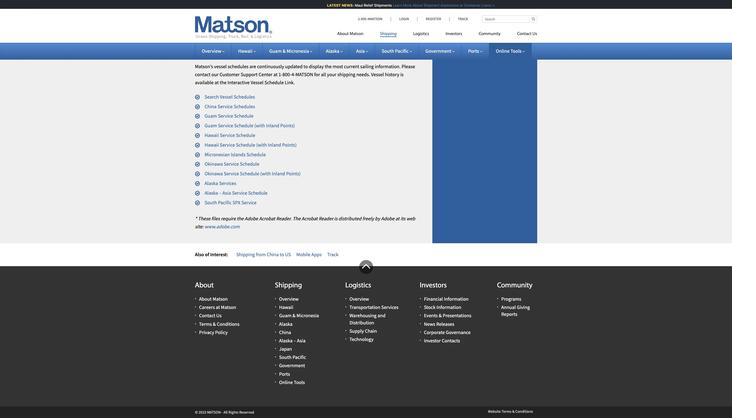 Task type: describe. For each thing, give the bounding box(es) containing it.
community link
[[471, 29, 509, 40]]

us inside top menu navigation
[[533, 32, 538, 36]]

shipping inside footer
[[275, 282, 302, 289]]

is inside matson's vessel schedules are continuously updated to display the most current sailing information. please contact our customer support center at 1-800-4-matson for all your shipping needs. vessel history is available at the interactive vessel schedule link.
[[401, 71, 404, 78]]

or
[[456, 3, 460, 7]]

>
[[489, 3, 491, 7]]

the
[[293, 216, 301, 222]]

matson for about matson
[[350, 32, 364, 36]]

(with for guam service schedule (with inland points)
[[255, 122, 265, 129]]

0 vertical spatial the
[[325, 63, 332, 70]]

privacy
[[199, 329, 214, 335]]

news:
[[338, 3, 351, 7]]

overview for overview
[[202, 48, 222, 54]]

web
[[407, 216, 416, 222]]

for
[[314, 71, 320, 78]]

0 vertical spatial information
[[444, 296, 469, 302]]

community inside top menu navigation
[[479, 32, 501, 36]]

at inside '* these files require the adobe acrobat reader. the acrobat reader is distributed freely by adobe at its web site:'
[[396, 216, 400, 222]]

0 horizontal spatial overview link
[[202, 48, 225, 54]]

0 vertical spatial contact us link
[[509, 29, 538, 40]]

1 horizontal spatial ports link
[[469, 48, 483, 54]]

updated
[[285, 63, 303, 70]]

(with for okinawa service schedule (with inland points)
[[260, 170, 271, 177]]

vessel up matson's in the top of the page
[[195, 44, 228, 60]]

loans
[[478, 3, 488, 7]]

and
[[378, 312, 386, 319]]

vessel schedules
[[195, 44, 286, 60]]

programs annual giving reports
[[502, 296, 530, 317]]

center
[[259, 71, 273, 78]]

programs link
[[502, 296, 522, 302]]

reports
[[502, 311, 518, 317]]

micronesia inside overview hawaii guam & micronesia alaska china alaska – asia japan south pacific government ports online tools
[[297, 312, 319, 319]]

south for south pacific spx service
[[205, 199, 217, 206]]

alaska – asia service schedule link
[[205, 190, 268, 196]]

schedules for search vessel schedules
[[234, 94, 255, 100]]

login
[[400, 17, 409, 21]]

stock information link
[[424, 304, 462, 310]]

shipping
[[338, 71, 356, 78]]

asia link
[[357, 48, 368, 54]]

terms & conditions link
[[199, 321, 240, 327]]

by
[[375, 216, 380, 222]]

0 vertical spatial –
[[219, 190, 222, 196]]

policy
[[215, 329, 228, 335]]

history
[[385, 71, 400, 78]]

transportation services link
[[350, 304, 399, 310]]

0 vertical spatial tools
[[511, 48, 522, 54]]

government inside overview hawaii guam & micronesia alaska china alaska – asia japan south pacific government ports online tools
[[279, 362, 305, 369]]

guam for guam service schedule
[[205, 113, 217, 119]]

alaska services link
[[205, 180, 236, 186]]

micronesian
[[205, 151, 230, 158]]

support
[[241, 71, 258, 78]]

0 horizontal spatial government link
[[279, 362, 305, 369]]

login link
[[391, 17, 418, 21]]

website terms & conditions
[[488, 409, 533, 414]]

continuously
[[257, 63, 284, 70]]

points) for okinawa service schedule (with inland points)
[[286, 170, 301, 177]]

giving
[[517, 304, 530, 310]]

events
[[424, 312, 438, 319]]

1-800-4matson
[[358, 17, 383, 21]]

china service schedules link
[[205, 103, 255, 110]]

track for 'track' link to the right
[[458, 17, 469, 21]]

0 horizontal spatial shipping
[[237, 251, 255, 258]]

1 vertical spatial terms
[[502, 409, 512, 414]]

0 vertical spatial online tools link
[[496, 48, 525, 54]]

ports inside overview hawaii guam & micronesia alaska china alaska – asia japan south pacific government ports online tools
[[279, 371, 290, 377]]

4matson
[[368, 17, 383, 21]]

are
[[250, 63, 256, 70]]

alaska for alaska services
[[205, 180, 218, 186]]

sailing
[[361, 63, 374, 70]]

your
[[327, 71, 337, 78]]

about for about
[[195, 282, 214, 289]]

1- inside matson's vessel schedules are continuously updated to display the most current sailing information. please contact our customer support center at 1-800-4-matson for all your shipping needs. vessel history is available at the interactive vessel schedule link.
[[279, 71, 283, 78]]

alaska – asia link
[[279, 337, 306, 344]]

4-
[[292, 71, 296, 78]]

also of interest:
[[195, 251, 228, 258]]

okinawa service schedule (with inland points) link
[[205, 170, 301, 177]]

logistics inside top menu navigation
[[414, 32, 429, 36]]

www.adobe.com link
[[205, 223, 240, 230]]

latest
[[324, 3, 338, 7]]

hawaii link for 'guam & micronesia' link related to asia link
[[238, 48, 256, 54]]

rights
[[229, 410, 239, 415]]

1-800-4matson link
[[358, 17, 391, 21]]

please
[[402, 63, 416, 70]]

about matson link for careers at matson link
[[199, 296, 228, 302]]

1 acrobat from the left
[[259, 216, 275, 222]]

technology link
[[350, 336, 374, 342]]

events & presentations link
[[424, 312, 472, 319]]

schedule down the okinawa service schedule (with inland points) at the top left
[[248, 190, 268, 196]]

1 horizontal spatial track link
[[450, 17, 469, 21]]

vessel down information. on the top right
[[371, 71, 384, 78]]

reader.
[[276, 216, 292, 222]]

alaska – asia service schedule
[[205, 190, 268, 196]]

*
[[195, 216, 197, 222]]

about matson link for shipping link
[[337, 29, 372, 40]]

investors inside footer
[[420, 282, 447, 289]]

investors link
[[438, 29, 471, 40]]

inland for hawaii service schedule (with inland points)
[[268, 142, 281, 148]]

contact inside top menu navigation
[[518, 32, 532, 36]]

backtop image
[[359, 260, 373, 274]]

reader
[[319, 216, 334, 222]]

south pacific spx service
[[205, 199, 257, 206]]

okinawa for okinawa service schedule (with inland points)
[[205, 170, 223, 177]]

investor
[[424, 337, 441, 344]]

okinawa service schedule (with inland points)
[[205, 170, 301, 177]]

apps
[[312, 251, 322, 258]]

governance
[[446, 329, 471, 335]]

0 horizontal spatial asia
[[223, 190, 231, 196]]

website
[[488, 409, 501, 414]]

schedule for guam service schedule
[[234, 113, 254, 119]]

current
[[344, 63, 360, 70]]

schedule for micronesian islands schedule
[[247, 151, 266, 158]]

at down the continuously
[[274, 71, 278, 78]]

the inside '* these files require the adobe acrobat reader. the acrobat reader is distributed freely by adobe at its web site:'
[[237, 216, 244, 222]]

freely
[[363, 216, 374, 222]]

©
[[195, 410, 198, 415]]

customer
[[220, 71, 240, 78]]

0 horizontal spatial ports link
[[279, 371, 290, 377]]

most
[[333, 63, 343, 70]]

pacific inside overview hawaii guam & micronesia alaska china alaska – asia japan south pacific government ports online tools
[[293, 354, 306, 360]]

* these files require the adobe acrobat reader. the acrobat reader is distributed freely by adobe at its web site:
[[195, 216, 416, 230]]

& inside overview hawaii guam & micronesia alaska china alaska – asia japan south pacific government ports online tools
[[293, 312, 296, 319]]

alaska for alaska
[[326, 48, 340, 54]]

(with for hawaii service schedule (with inland points)
[[256, 142, 267, 148]]

okinawa service schedule link
[[205, 161, 259, 167]]

www.adobe.com
[[205, 223, 240, 230]]

0 vertical spatial 1-
[[358, 17, 361, 21]]

hawaii for hawaii
[[238, 48, 253, 54]]

2 vertical spatial matson
[[221, 304, 236, 310]]

shipment
[[421, 3, 436, 7]]

0 vertical spatial schedules
[[231, 44, 286, 60]]

1 horizontal spatial china
[[267, 251, 279, 258]]

shipments
[[371, 3, 389, 7]]

1 vertical spatial conditions
[[516, 409, 533, 414]]

interest:
[[210, 251, 228, 258]]

inland for guam service schedule (with inland points)
[[266, 122, 280, 129]]

& up 'updated'
[[283, 48, 286, 54]]

schedule for guam service schedule (with inland points)
[[234, 122, 254, 129]]

1 horizontal spatial government link
[[426, 48, 455, 54]]

1 vertical spatial to
[[280, 251, 284, 258]]

search vessel schedules link
[[205, 94, 255, 100]]

service for guam service schedule
[[218, 113, 233, 119]]

schedule for okinawa service schedule (with inland points)
[[240, 170, 259, 177]]

0 horizontal spatial online tools link
[[279, 379, 305, 386]]

0 vertical spatial asia
[[357, 48, 365, 54]]

matson for about matson careers at matson contact us terms & conditions privacy policy
[[213, 296, 228, 302]]

releases
[[437, 321, 455, 327]]

inland for okinawa service schedule (with inland points)
[[272, 170, 285, 177]]

2 adobe from the left
[[381, 216, 395, 222]]

us inside about matson careers at matson contact us terms & conditions privacy policy
[[216, 312, 222, 319]]

0 horizontal spatial south pacific link
[[279, 354, 306, 360]]

assistance
[[437, 3, 456, 7]]

track for the bottommost 'track' link
[[327, 251, 339, 258]]

guam service schedule
[[205, 113, 254, 119]]

terms inside about matson careers at matson contact us terms & conditions privacy policy
[[199, 321, 212, 327]]



Task type: vqa. For each thing, say whether or not it's contained in the screenshot.
'Alaska,'
no



Task type: locate. For each thing, give the bounding box(es) containing it.
relief
[[361, 3, 370, 7]]

track right 'apps' at left bottom
[[327, 251, 339, 258]]

news
[[424, 321, 436, 327]]

schedule up guam service schedule (with inland points) 'link' on the top left of page
[[234, 113, 254, 119]]

1 adobe from the left
[[245, 216, 258, 222]]

schedule for okinawa service schedule
[[240, 161, 259, 167]]

about inside about matson careers at matson contact us terms & conditions privacy policy
[[199, 296, 212, 302]]

1 horizontal spatial to
[[304, 63, 308, 70]]

hawaii
[[238, 48, 253, 54], [205, 132, 219, 138], [205, 142, 219, 148], [279, 304, 294, 310]]

alaska
[[326, 48, 340, 54], [205, 180, 218, 186], [205, 190, 218, 196], [279, 321, 293, 327], [279, 337, 293, 344]]

is right reader
[[335, 216, 338, 222]]

overview for overview transportation services warehousing and distribution supply chain technology
[[350, 296, 369, 302]]

ports
[[469, 48, 479, 54], [279, 371, 290, 377]]

government link down top menu navigation
[[426, 48, 455, 54]]

1 horizontal spatial overview link
[[279, 296, 299, 302]]

0 vertical spatial china
[[205, 103, 217, 110]]

guam down guam service schedule link
[[205, 122, 217, 129]]

1 vertical spatial community
[[498, 282, 533, 289]]

guam & micronesia link for asia link
[[269, 48, 313, 54]]

alaska up "alaska – asia service schedule"
[[205, 180, 218, 186]]

1 okinawa from the top
[[205, 161, 223, 167]]

0 vertical spatial terms
[[199, 321, 212, 327]]

these
[[198, 216, 211, 222]]

the down customer
[[220, 79, 227, 86]]

ports down community link
[[469, 48, 479, 54]]

1 vertical spatial online tools link
[[279, 379, 305, 386]]

careers at matson link
[[199, 304, 236, 310]]

& up news releases link
[[439, 312, 442, 319]]

0 vertical spatial ports
[[469, 48, 479, 54]]

1 vertical spatial is
[[335, 216, 338, 222]]

guam down the search at the left of page
[[205, 113, 217, 119]]

pacific left spx
[[218, 199, 232, 206]]

schedule down guam service schedule (with inland points)
[[236, 132, 255, 138]]

2 vertical spatial shipping
[[275, 282, 302, 289]]

service for guam service schedule (with inland points)
[[218, 122, 233, 129]]

islands
[[231, 151, 246, 158]]

alaska link up most
[[326, 48, 343, 54]]

south pacific
[[382, 48, 409, 54]]

hawaii service schedule (with inland points) link
[[205, 142, 297, 148]]

government down top menu navigation
[[426, 48, 452, 54]]

chain
[[365, 328, 377, 334]]

conditions inside about matson careers at matson contact us terms & conditions privacy policy
[[217, 321, 240, 327]]

hawaii inside overview hawaii guam & micronesia alaska china alaska – asia japan south pacific government ports online tools
[[279, 304, 294, 310]]

financial information stock information events & presentations news releases corporate governance investor contacts
[[424, 296, 472, 344]]

okinawa down micronesian
[[205, 161, 223, 167]]

mobile apps
[[297, 251, 322, 258]]

adobe right require
[[245, 216, 258, 222]]

okinawa
[[205, 161, 223, 167], [205, 170, 223, 177]]

1 vertical spatial ports link
[[279, 371, 290, 377]]

hawaii for hawaii service schedule (with inland points)
[[205, 142, 219, 148]]

1 horizontal spatial shipping
[[275, 282, 302, 289]]

south inside overview hawaii guam & micronesia alaska china alaska – asia japan south pacific government ports online tools
[[279, 354, 292, 360]]

0 horizontal spatial contact us link
[[199, 312, 222, 319]]

Search search field
[[482, 15, 538, 23]]

service for hawaii service schedule
[[220, 132, 235, 138]]

schedule down the center
[[265, 79, 284, 86]]

shipping inside top menu navigation
[[380, 32, 397, 36]]

display
[[309, 63, 324, 70]]

contact us link down search icon
[[509, 29, 538, 40]]

about matson careers at matson contact us terms & conditions privacy policy
[[199, 296, 240, 335]]

1 vertical spatial about matson link
[[199, 296, 228, 302]]

1 vertical spatial okinawa
[[205, 170, 223, 177]]

all
[[321, 71, 326, 78]]

maui
[[352, 3, 360, 7]]

reserved
[[239, 410, 254, 415]]

0 vertical spatial ports link
[[469, 48, 483, 54]]

1 horizontal spatial alaska link
[[326, 48, 343, 54]]

1 vertical spatial government
[[279, 362, 305, 369]]

government down japan
[[279, 362, 305, 369]]

contact down search "search box" at the top of the page
[[518, 32, 532, 36]]

terms up privacy
[[199, 321, 212, 327]]

shipping from china to us link
[[237, 251, 291, 258]]

vessel down support
[[251, 79, 264, 86]]

okinawa up the "alaska services" link
[[205, 170, 223, 177]]

2023 matson
[[199, 410, 221, 415]]

2 horizontal spatial shipping
[[380, 32, 397, 36]]

schedules
[[231, 44, 286, 60], [234, 94, 255, 100], [234, 103, 255, 110]]

pacific
[[395, 48, 409, 54], [218, 199, 232, 206], [293, 354, 306, 360]]

about inside about matson link
[[337, 32, 349, 36]]

matson up terms & conditions link
[[221, 304, 236, 310]]

alaska up most
[[326, 48, 340, 54]]

footer
[[0, 260, 733, 418]]

1 horizontal spatial adobe
[[381, 216, 395, 222]]

about for about matson
[[337, 32, 349, 36]]

information.
[[375, 63, 401, 70]]

0 horizontal spatial government
[[279, 362, 305, 369]]

transportation
[[350, 304, 381, 310]]

0 horizontal spatial conditions
[[217, 321, 240, 327]]

guam for guam service schedule (with inland points)
[[205, 122, 217, 129]]

news releases link
[[424, 321, 455, 327]]

1 vertical spatial us
[[216, 312, 222, 319]]

to inside matson's vessel schedules are continuously updated to display the most current sailing information. please contact our customer support center at 1-800-4-matson for all your shipping needs. vessel history is available at the interactive vessel schedule link.
[[304, 63, 308, 70]]

okinawa for okinawa service schedule
[[205, 161, 223, 167]]

0 horizontal spatial china
[[205, 103, 217, 110]]

0 horizontal spatial pacific
[[218, 199, 232, 206]]

0 vertical spatial okinawa
[[205, 161, 223, 167]]

guam up china link
[[279, 312, 292, 319]]

1 vertical spatial tools
[[294, 379, 305, 386]]

available
[[195, 79, 214, 86]]

0 vertical spatial logistics
[[414, 32, 429, 36]]

the up your
[[325, 63, 332, 70]]

at down our
[[215, 79, 219, 86]]

overview link for logistics
[[350, 296, 369, 302]]

customer inputing information via laptop to matson's online tools. image
[[0, 0, 733, 32]]

1 horizontal spatial acrobat
[[302, 216, 318, 222]]

alaska up japan
[[279, 337, 293, 344]]

more
[[400, 3, 409, 7]]

ports link down japan
[[279, 371, 290, 377]]

None search field
[[482, 15, 538, 23]]

1 horizontal spatial online
[[496, 48, 510, 54]]

1 vertical spatial information
[[437, 304, 462, 310]]

1 horizontal spatial south
[[279, 354, 292, 360]]

1 vertical spatial matson
[[213, 296, 228, 302]]

800- down relief
[[361, 17, 368, 21]]

800- inside matson's vessel schedules are continuously updated to display the most current sailing information. please contact our customer support center at 1-800-4-matson for all your shipping needs. vessel history is available at the interactive vessel schedule link.
[[283, 71, 292, 78]]

0 vertical spatial micronesia
[[287, 48, 309, 54]]

guam up the continuously
[[269, 48, 282, 54]]

micronesia
[[287, 48, 309, 54], [297, 312, 319, 319]]

0 vertical spatial government
[[426, 48, 452, 54]]

guam for guam & micronesia
[[269, 48, 282, 54]]

2 vertical spatial (with
[[260, 170, 271, 177]]

latest news: maui relief shipments learn more about shipment assistance or container loans >
[[324, 3, 491, 7]]

track down or
[[458, 17, 469, 21]]

1 vertical spatial –
[[294, 337, 296, 344]]

ports link down community link
[[469, 48, 483, 54]]

matson's vessel schedules are continuously updated to display the most current sailing information. please contact our customer support center at 1-800-4-matson for all your shipping needs. vessel history is available at the interactive vessel schedule link.
[[195, 63, 416, 86]]

hawaii service schedule (with inland points)
[[205, 142, 297, 148]]

guam & micronesia link up 'updated'
[[269, 48, 313, 54]]

south for south pacific
[[382, 48, 394, 54]]

stock
[[424, 304, 436, 310]]

guam service schedule link
[[205, 113, 254, 119]]

south pacific link up information. on the top right
[[382, 48, 412, 54]]

is
[[401, 71, 404, 78], [335, 216, 338, 222]]

schedule up the okinawa service schedule (with inland points) at the top left
[[240, 161, 259, 167]]

alaska up china link
[[279, 321, 293, 327]]

south up information. on the top right
[[382, 48, 394, 54]]

0 vertical spatial hawaii link
[[238, 48, 256, 54]]

tools inside overview hawaii guam & micronesia alaska china alaska – asia japan south pacific government ports online tools
[[294, 379, 305, 386]]

section
[[426, 32, 544, 243]]

2 horizontal spatial asia
[[357, 48, 365, 54]]

us up terms & conditions link
[[216, 312, 222, 319]]

register
[[426, 17, 441, 21]]

0 horizontal spatial the
[[220, 79, 227, 86]]

800- up 'link.'
[[283, 71, 292, 78]]

contact
[[195, 71, 211, 78]]

0 vertical spatial contact
[[518, 32, 532, 36]]

services
[[219, 180, 236, 186], [382, 304, 399, 310]]

hawaii link for 'guam & micronesia' link associated with china link
[[279, 304, 294, 310]]

1 vertical spatial china
[[267, 251, 279, 258]]

schedule up islands
[[236, 142, 255, 148]]

contact us link down careers
[[199, 312, 222, 319]]

0 vertical spatial services
[[219, 180, 236, 186]]

guam service schedule (with inland points)
[[205, 122, 295, 129]]

0 horizontal spatial contact
[[199, 312, 215, 319]]

1 horizontal spatial contact
[[518, 32, 532, 36]]

1- down the continuously
[[279, 71, 283, 78]]

investor contacts link
[[424, 337, 460, 344]]

pacific for south pacific
[[395, 48, 409, 54]]

information up events & presentations link at the bottom right
[[437, 304, 462, 310]]

0 vertical spatial online
[[496, 48, 510, 54]]

1 vertical spatial hawaii link
[[279, 304, 294, 310]]

© 2023 matson ‐ all rights reserved
[[195, 410, 254, 415]]

0 vertical spatial points)
[[281, 122, 295, 129]]

service for hawaii service schedule (with inland points)
[[220, 142, 235, 148]]

to
[[304, 63, 308, 70], [280, 251, 284, 258]]

2 horizontal spatial overview
[[350, 296, 369, 302]]

hawaii service schedule link
[[205, 132, 255, 138]]

footer containing about
[[0, 260, 733, 418]]

1 vertical spatial contact us link
[[199, 312, 222, 319]]

2 horizontal spatial overview link
[[350, 296, 369, 302]]

acrobat right the
[[302, 216, 318, 222]]

south pacific spx service link
[[205, 199, 257, 206]]

corporate
[[424, 329, 445, 335]]

0 vertical spatial pacific
[[395, 48, 409, 54]]

us down search icon
[[533, 32, 538, 36]]

logistics down "register" 'link'
[[414, 32, 429, 36]]

1 vertical spatial (with
[[256, 142, 267, 148]]

0 vertical spatial guam & micronesia link
[[269, 48, 313, 54]]

technology
[[350, 336, 374, 342]]

guam
[[269, 48, 282, 54], [205, 113, 217, 119], [205, 122, 217, 129], [279, 312, 292, 319]]

about matson link up asia link
[[337, 29, 372, 40]]

track link right 'apps' at left bottom
[[327, 251, 339, 258]]

0 horizontal spatial logistics
[[346, 282, 371, 289]]

us
[[285, 251, 291, 258]]

& up privacy policy link
[[213, 321, 216, 327]]

1 horizontal spatial government
[[426, 48, 452, 54]]

overview
[[202, 48, 222, 54], [279, 296, 299, 302], [350, 296, 369, 302]]

0 vertical spatial matson
[[350, 32, 364, 36]]

schedule for hawaii service schedule (with inland points)
[[236, 142, 255, 148]]

alaska link up china link
[[279, 321, 293, 327]]

overview for overview hawaii guam & micronesia alaska china alaska – asia japan south pacific government ports online tools
[[279, 296, 299, 302]]

vessel up 'china service schedules' link
[[220, 94, 233, 100]]

track link down or
[[450, 17, 469, 21]]

schedules down search vessel schedules link
[[234, 103, 255, 110]]

hawaii link up are
[[238, 48, 256, 54]]

alaska link for asia link
[[326, 48, 343, 54]]

guam & micronesia link for china link
[[279, 312, 319, 319]]

shipping link
[[372, 29, 405, 40]]

0 vertical spatial south pacific link
[[382, 48, 412, 54]]

2 acrobat from the left
[[302, 216, 318, 222]]

supply chain link
[[350, 328, 377, 334]]

0 vertical spatial government link
[[426, 48, 455, 54]]

overview inside 'overview transportation services warehousing and distribution supply chain technology'
[[350, 296, 369, 302]]

is inside '* these files require the adobe acrobat reader. the acrobat reader is distributed freely by adobe at its web site:'
[[335, 216, 338, 222]]

mobile apps link
[[297, 251, 322, 258]]

points) for hawaii service schedule (with inland points)
[[282, 142, 297, 148]]

– inside overview hawaii guam & micronesia alaska china alaska – asia japan south pacific government ports online tools
[[294, 337, 296, 344]]

1- down maui
[[358, 17, 361, 21]]

overview link for shipping
[[279, 296, 299, 302]]

2 horizontal spatial the
[[325, 63, 332, 70]]

0 vertical spatial 800-
[[361, 17, 368, 21]]

china down the search at the left of page
[[205, 103, 217, 110]]

adobe right the by
[[381, 216, 395, 222]]

to left us
[[280, 251, 284, 258]]

0 horizontal spatial 800-
[[283, 71, 292, 78]]

presentations
[[443, 312, 472, 319]]

china service schedules
[[205, 103, 255, 110]]

1 horizontal spatial tools
[[511, 48, 522, 54]]

the
[[325, 63, 332, 70], [220, 79, 227, 86], [237, 216, 244, 222]]

blue matson logo with ocean, shipping, truck, rail and logistics written beneath it. image
[[195, 16, 272, 39]]

0 horizontal spatial terms
[[199, 321, 212, 327]]

distributed
[[339, 216, 362, 222]]

contact down careers
[[199, 312, 215, 319]]

0 horizontal spatial adobe
[[245, 216, 258, 222]]

acrobat left the reader.
[[259, 216, 275, 222]]

matson inside top menu navigation
[[350, 32, 364, 36]]

overview inside overview hawaii guam & micronesia alaska china alaska – asia japan south pacific government ports online tools
[[279, 296, 299, 302]]

&
[[283, 48, 286, 54], [293, 312, 296, 319], [439, 312, 442, 319], [213, 321, 216, 327], [513, 409, 515, 414]]

0 horizontal spatial ports
[[279, 371, 290, 377]]

search image
[[532, 17, 536, 21]]

1 vertical spatial contact
[[199, 312, 215, 319]]

top menu navigation
[[337, 29, 538, 40]]

online inside overview hawaii guam & micronesia alaska china alaska – asia japan south pacific government ports online tools
[[279, 379, 293, 386]]

at inside about matson careers at matson contact us terms & conditions privacy policy
[[216, 304, 220, 310]]

south pacific link down japan
[[279, 354, 306, 360]]

the right require
[[237, 216, 244, 222]]

schedule for hawaii service schedule
[[236, 132, 255, 138]]

2 okinawa from the top
[[205, 170, 223, 177]]

schedule down okinawa service schedule link
[[240, 170, 259, 177]]

service for okinawa service schedule (with inland points)
[[224, 170, 239, 177]]

at left its
[[396, 216, 400, 222]]

government link down japan
[[279, 362, 305, 369]]

is right history
[[401, 71, 404, 78]]

at right careers
[[216, 304, 220, 310]]

about for about matson careers at matson contact us terms & conditions privacy policy
[[199, 296, 212, 302]]

services up "alaska – asia service schedule"
[[219, 180, 236, 186]]

0 horizontal spatial overview
[[202, 48, 222, 54]]

& up alaska – asia link
[[293, 312, 296, 319]]

ports down japan
[[279, 371, 290, 377]]

1 vertical spatial micronesia
[[297, 312, 319, 319]]

800-
[[361, 17, 368, 21], [283, 71, 292, 78]]

contact inside about matson careers at matson contact us terms & conditions privacy policy
[[199, 312, 215, 319]]

0 horizontal spatial services
[[219, 180, 236, 186]]

‐
[[222, 410, 223, 415]]

hawaii link up china link
[[279, 304, 294, 310]]

& inside about matson careers at matson contact us terms & conditions privacy policy
[[213, 321, 216, 327]]

services inside 'overview transportation services warehousing and distribution supply chain technology'
[[382, 304, 399, 310]]

online tools link
[[496, 48, 525, 54], [279, 379, 305, 386]]

japan
[[279, 346, 292, 352]]

0 horizontal spatial track link
[[327, 251, 339, 258]]

0 horizontal spatial online
[[279, 379, 293, 386]]

tools
[[511, 48, 522, 54], [294, 379, 305, 386]]

2 horizontal spatial south
[[382, 48, 394, 54]]

guam inside overview hawaii guam & micronesia alaska china alaska – asia japan south pacific government ports online tools
[[279, 312, 292, 319]]

corporate governance link
[[424, 329, 471, 335]]

investors down "register" 'link'
[[446, 32, 463, 36]]

investors up financial
[[420, 282, 447, 289]]

investors
[[446, 32, 463, 36], [420, 282, 447, 289]]

1 vertical spatial investors
[[420, 282, 447, 289]]

logistics down "backtop" image
[[346, 282, 371, 289]]

china right from
[[267, 251, 279, 258]]

1 horizontal spatial logistics
[[414, 32, 429, 36]]

matson up careers at matson link
[[213, 296, 228, 302]]

vessel
[[214, 63, 227, 70]]

guam service schedule (with inland points) link
[[205, 122, 295, 129]]

south
[[382, 48, 394, 54], [205, 199, 217, 206], [279, 354, 292, 360]]

contacts
[[442, 337, 460, 344]]

1 horizontal spatial services
[[382, 304, 399, 310]]

south down japan
[[279, 354, 292, 360]]

0 vertical spatial is
[[401, 71, 404, 78]]

0 horizontal spatial us
[[216, 312, 222, 319]]

schedules for china service schedules
[[234, 103, 255, 110]]

alaska down alaska services
[[205, 190, 218, 196]]

1 horizontal spatial 1-
[[358, 17, 361, 21]]

guam & micronesia link up china link
[[279, 312, 319, 319]]

of
[[205, 251, 209, 258]]

1 horizontal spatial the
[[237, 216, 244, 222]]

matson up asia link
[[350, 32, 364, 36]]

0 horizontal spatial track
[[327, 251, 339, 258]]

schedule inside matson's vessel schedules are continuously updated to display the most current sailing information. please contact our customer support center at 1-800-4-matson for all your shipping needs. vessel history is available at the interactive vessel schedule link.
[[265, 79, 284, 86]]

0 vertical spatial inland
[[266, 122, 280, 129]]

container
[[461, 3, 477, 7]]

schedules up are
[[231, 44, 286, 60]]

files
[[212, 216, 220, 222]]

community down search "search box" at the top of the page
[[479, 32, 501, 36]]

1 vertical spatial government link
[[279, 362, 305, 369]]

hawaii for hawaii service schedule
[[205, 132, 219, 138]]

china inside overview hawaii guam & micronesia alaska china alaska – asia japan south pacific government ports online tools
[[279, 329, 291, 335]]

terms right website
[[502, 409, 512, 414]]

china link
[[279, 329, 291, 335]]

1 horizontal spatial overview
[[279, 296, 299, 302]]

community up the programs link
[[498, 282, 533, 289]]

asia inside overview hawaii guam & micronesia alaska china alaska – asia japan south pacific government ports online tools
[[297, 337, 306, 344]]

alaska link for china link
[[279, 321, 293, 327]]

0 vertical spatial (with
[[255, 122, 265, 129]]

needs.
[[357, 71, 370, 78]]

guam & micronesia
[[269, 48, 309, 54]]

alaska for alaska – asia service schedule
[[205, 190, 218, 196]]

& right website
[[513, 409, 515, 414]]

about matson link up careers at matson link
[[199, 296, 228, 302]]

warehousing and distribution link
[[350, 312, 386, 326]]

pacific down alaska – asia link
[[293, 354, 306, 360]]

service for china service schedules
[[218, 103, 233, 110]]

schedules down interactive
[[234, 94, 255, 100]]

points) for guam service schedule (with inland points)
[[281, 122, 295, 129]]

south up files
[[205, 199, 217, 206]]

& inside financial information stock information events & presentations news releases corporate governance investor contacts
[[439, 312, 442, 319]]

schedule up hawaii service schedule link
[[234, 122, 254, 129]]

information up "stock information" link
[[444, 296, 469, 302]]

adobe
[[245, 216, 258, 222], [381, 216, 395, 222]]

all
[[224, 410, 228, 415]]

to up 'matson'
[[304, 63, 308, 70]]

2 vertical spatial asia
[[297, 337, 306, 344]]

china up alaska – asia link
[[279, 329, 291, 335]]

1 horizontal spatial conditions
[[516, 409, 533, 414]]

1 vertical spatial track link
[[327, 251, 339, 258]]

acrobat
[[259, 216, 275, 222], [302, 216, 318, 222]]

investors inside top menu navigation
[[446, 32, 463, 36]]

pacific for south pacific spx service
[[218, 199, 232, 206]]

service for okinawa service schedule
[[224, 161, 239, 167]]

interactive
[[228, 79, 250, 86]]



